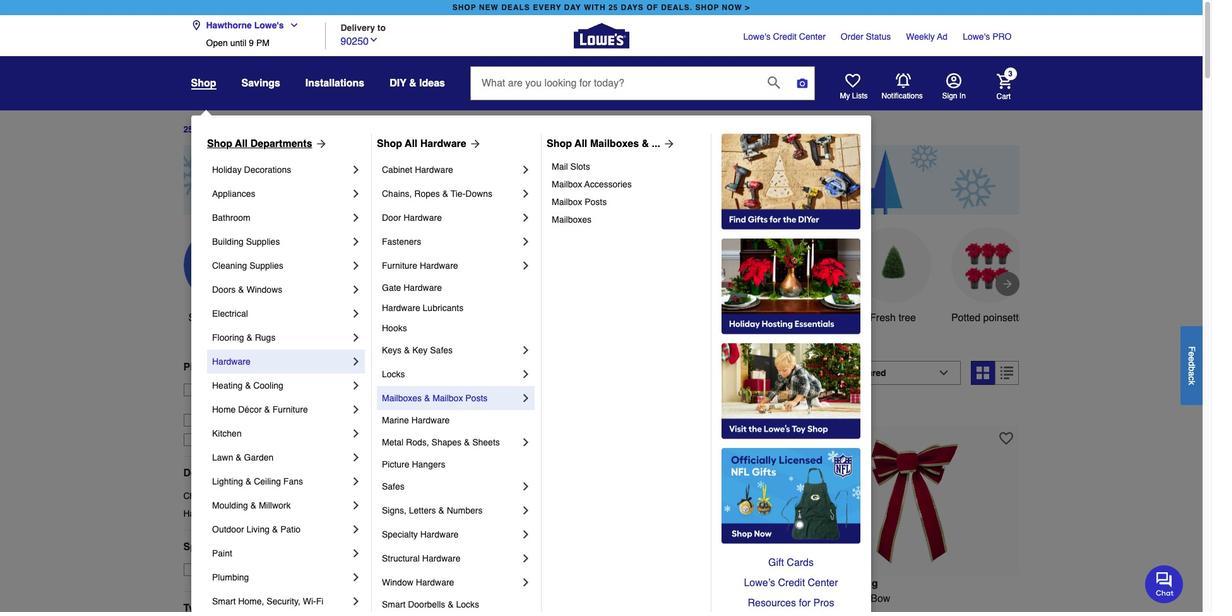 Task type: describe. For each thing, give the bounding box(es) containing it.
& down products
[[424, 394, 430, 404]]

1 vertical spatial delivery
[[230, 362, 269, 373]]

smart for smart home, security, wi-fi
[[212, 597, 236, 607]]

my
[[841, 92, 851, 100]]

0 horizontal spatial departments
[[184, 468, 245, 479]]

chevron right image for cabinet hardware
[[520, 164, 533, 176]]

all for mailboxes
[[575, 138, 588, 150]]

& left "..."
[[642, 138, 650, 150]]

chevron right image for electrical
[[350, 308, 363, 320]]

hardware lubricants
[[382, 303, 464, 313]]

today
[[276, 385, 299, 395]]

f e e d b a c k button
[[1181, 326, 1204, 405]]

compare for 1001813120 element at the left bottom of the page
[[394, 405, 430, 415]]

chevron right image for keys & key safes
[[520, 344, 533, 357]]

lowe's left pro
[[964, 32, 991, 42]]

resources for pros
[[748, 598, 835, 610]]

shop new deals every day with 25 days of deals. shop now > link
[[450, 0, 753, 15]]

moulding & millwork link
[[212, 494, 350, 518]]

chevron right image for fasteners
[[520, 236, 533, 248]]

incandescent inside holiday living 100-count 20.62-ft white incandescent plug- in christmas string lights
[[487, 594, 547, 605]]

& left 'patio' on the bottom left of the page
[[272, 525, 278, 535]]

potted poinsettia
[[952, 313, 1027, 324]]

resources for pros link
[[722, 594, 861, 613]]

a
[[1188, 371, 1198, 376]]

lowe's home improvement cart image
[[997, 74, 1012, 89]]

décor
[[238, 405, 262, 415]]

lowe's down >
[[744, 32, 771, 42]]

mailbox posts
[[552, 197, 607, 207]]

20.62- inside holiday living 100-count 20.62-ft white incandescent plug- in christmas string lights
[[421, 594, 450, 605]]

1001813120 element
[[371, 403, 430, 416]]

bow
[[871, 594, 891, 605]]

decorations for hanukkah decorations
[[226, 509, 273, 519]]

lights inside holiday living 100-count 20.62-ft white incandescent plug- in christmas string lights
[[460, 609, 487, 613]]

& up heating
[[219, 362, 227, 373]]

w
[[838, 594, 847, 605]]

open until 9 pm
[[206, 38, 270, 48]]

f e e d b a c k
[[1188, 346, 1198, 385]]

fans
[[284, 477, 303, 487]]

hanukkah decorations link
[[184, 508, 351, 520]]

mail slots link
[[552, 158, 703, 176]]

installations
[[306, 78, 365, 89]]

chevron right image for lawn & garden
[[350, 452, 363, 464]]

1 e from the top
[[1188, 352, 1198, 357]]

heating & cooling
[[212, 381, 284, 391]]

shop all departments
[[207, 138, 312, 150]]

mailboxes & mailbox posts link
[[382, 387, 520, 411]]

grid view image
[[978, 367, 990, 380]]

chevron right image for doors & windows
[[350, 284, 363, 296]]

specialty hardware
[[382, 530, 459, 540]]

hardware for specialty hardware
[[421, 530, 459, 540]]

chevron right image for mailboxes & mailbox posts
[[520, 392, 533, 405]]

sale
[[221, 565, 238, 575]]

hardware link
[[212, 350, 350, 374]]

door
[[382, 213, 401, 223]]

decorations for holiday decorations
[[244, 165, 291, 175]]

christmas inside holiday living 100-count 20.62-ft white incandescent plug- in christmas string lights
[[382, 609, 428, 613]]

& inside button
[[277, 398, 283, 408]]

string inside holiday living 100-count 20.62-ft white incandescent plug- in christmas string lights
[[431, 609, 457, 613]]

lighting
[[212, 477, 243, 487]]

locks inside 'smart doorbells & locks' link
[[456, 600, 480, 610]]

search image
[[768, 76, 781, 89]]

door hardware link
[[382, 206, 520, 230]]

hanging
[[683, 313, 720, 324]]

cooling
[[254, 381, 284, 391]]

potted
[[952, 313, 981, 324]]

mailboxes for mailboxes
[[552, 215, 592, 225]]

credit for lowe's
[[779, 578, 806, 589]]

hardware for cabinet hardware
[[415, 165, 454, 175]]

ft inside 100-count 20.62-ft multicolor incandescent plug-in christmas string lights
[[669, 594, 675, 605]]

living for patio
[[247, 525, 270, 535]]

ceiling
[[254, 477, 281, 487]]

stores
[[315, 398, 339, 408]]

chevron right image for metal rods, shapes & sheets
[[520, 437, 533, 449]]

shop for shop all mailboxes & ...
[[547, 138, 572, 150]]

christmas decorations link
[[184, 490, 351, 503]]

lowe's inside button
[[254, 20, 284, 30]]

chevron right image for plumbing
[[350, 572, 363, 584]]

198 products in holiday decorations
[[371, 368, 626, 385]]

chevron right image for appliances
[[350, 188, 363, 200]]

chevron right image for outdoor living & patio
[[350, 524, 363, 536]]

hooks
[[382, 323, 407, 334]]

chevron right image for structural hardware
[[520, 553, 533, 565]]

diy & ideas
[[390, 78, 445, 89]]

pro
[[993, 32, 1012, 42]]

chevron right image for moulding & millwork
[[350, 500, 363, 512]]

heating
[[212, 381, 243, 391]]

incandescent inside 100-count 20.62-ft multicolor incandescent plug-in christmas string lights
[[723, 594, 784, 605]]

pm
[[256, 38, 270, 48]]

lowe's home improvement lists image
[[846, 73, 861, 88]]

living for count
[[410, 578, 440, 590]]

plug- inside holiday living 100-count 20.62-ft white incandescent plug- in christmas string lights
[[550, 594, 573, 605]]

paint link
[[212, 542, 350, 566]]

& left 'sheets'
[[464, 438, 470, 448]]

gate hardware link
[[382, 278, 533, 298]]

fasteners link
[[382, 230, 520, 254]]

ad
[[938, 32, 948, 42]]

& inside "button"
[[409, 78, 417, 89]]

chevron right image for cleaning supplies
[[350, 260, 363, 272]]

picture hangers
[[382, 460, 446, 470]]

lowe's credit center
[[744, 32, 826, 42]]

2 vertical spatial delivery
[[222, 435, 254, 445]]

picture hangers link
[[382, 455, 533, 475]]

mailbox for mailbox accessories
[[552, 179, 583, 190]]

departments element
[[184, 467, 351, 480]]

count inside holiday living 100-count 20.62-ft white incandescent plug- in christmas string lights
[[391, 594, 418, 605]]

holiday for holiday living 8.5-in w red bow
[[810, 578, 846, 590]]

signs, letters & numbers link
[[382, 499, 520, 523]]

smart doorbells & locks link
[[382, 595, 533, 613]]

electrical link
[[212, 302, 350, 326]]

smart home, security, wi-fi
[[212, 597, 324, 607]]

1 vertical spatial furniture
[[273, 405, 308, 415]]

chevron down image inside 90250 button
[[369, 34, 379, 45]]

moulding
[[212, 501, 248, 511]]

arrow right image for shop all mailboxes & ...
[[661, 138, 676, 150]]

2 shop from the left
[[696, 3, 720, 12]]

officially licensed n f l gifts. shop now. image
[[722, 449, 861, 545]]

millwork
[[259, 501, 291, 511]]

furniture hardware link
[[382, 254, 520, 278]]

ft inside holiday living 100-count 20.62-ft white incandescent plug- in christmas string lights
[[450, 594, 455, 605]]

flooring & rugs link
[[212, 326, 350, 350]]

white inside button
[[785, 313, 811, 324]]

savings button
[[242, 72, 280, 95]]

holiday living 8.5-in w red bow
[[810, 578, 891, 605]]

holiday for holiday living 100-count 20.62-ft white incandescent plug- in christmas string lights
[[371, 578, 408, 590]]

signs,
[[382, 506, 407, 516]]

hardware for window hardware
[[416, 578, 454, 588]]

100- inside 100-count 20.62-ft multicolor incandescent plug-in christmas string lights
[[590, 594, 611, 605]]

pickup & delivery
[[184, 362, 269, 373]]

status
[[866, 32, 892, 42]]

chevron right image for lighting & ceiling fans
[[350, 476, 363, 488]]

chevron right image for building supplies
[[350, 236, 363, 248]]

rugs
[[255, 333, 276, 343]]

poinsettia
[[984, 313, 1027, 324]]

chevron right image for safes
[[520, 481, 533, 493]]

tree
[[899, 313, 917, 324]]

chevron right image for chains, ropes & tie-downs
[[520, 188, 533, 200]]

lists
[[853, 92, 868, 100]]

0 vertical spatial delivery
[[341, 22, 375, 33]]

supplies for building supplies
[[246, 237, 280, 247]]

cleaning supplies link
[[212, 254, 350, 278]]

structural
[[382, 554, 420, 564]]

& right store
[[245, 381, 251, 391]]

shop all deals
[[189, 313, 254, 324]]

door hardware
[[382, 213, 442, 223]]

lowe's home improvement account image
[[947, 73, 962, 88]]

smart doorbells & locks
[[382, 600, 480, 610]]

lowe's pro link
[[964, 30, 1012, 43]]

shop for shop
[[191, 78, 216, 89]]

on sale
[[206, 565, 238, 575]]

1 vertical spatial 25
[[184, 125, 193, 135]]

100-count 20.62-ft multicolor incandescent plug-in christmas string lights
[[590, 594, 784, 613]]

new
[[479, 3, 499, 12]]

f
[[1188, 346, 1198, 352]]

until
[[230, 38, 247, 48]]

marine
[[382, 416, 409, 426]]

products
[[401, 368, 459, 385]]

chevron right image for window hardware
[[520, 577, 533, 589]]

1 shop from the left
[[453, 3, 477, 12]]

pros
[[814, 598, 835, 610]]

supplies for cleaning supplies
[[250, 261, 284, 271]]

mailbox accessories
[[552, 179, 632, 190]]

0 vertical spatial furniture
[[382, 261, 418, 271]]

chat invite button image
[[1146, 565, 1185, 604]]

chevron right image for signs, letters & numbers
[[520, 505, 533, 517]]

20.62- inside 100-count 20.62-ft multicolor incandescent plug-in christmas string lights
[[640, 594, 669, 605]]

& right décor
[[264, 405, 270, 415]]

in inside holiday living 8.5-in w red bow
[[827, 594, 835, 605]]

chevron right image for paint
[[350, 548, 363, 560]]

0 vertical spatial mailboxes
[[591, 138, 639, 150]]



Task type: locate. For each thing, give the bounding box(es) containing it.
1 horizontal spatial smart
[[382, 600, 406, 610]]

arrow right image up the holiday decorations link
[[312, 138, 328, 150]]

0 vertical spatial mailbox
[[552, 179, 583, 190]]

& down today
[[277, 398, 283, 408]]

chevron right image for home décor & furniture
[[350, 404, 363, 416]]

credit up resources for pros link
[[779, 578, 806, 589]]

center left order at the right of the page
[[800, 32, 826, 42]]

1 horizontal spatial ft
[[669, 594, 675, 605]]

0 vertical spatial safes
[[430, 346, 453, 356]]

hardware for furniture hardware
[[420, 261, 458, 271]]

2 compare from the left
[[832, 405, 869, 415]]

supplies
[[246, 237, 280, 247], [250, 261, 284, 271]]

1 100- from the left
[[371, 594, 391, 605]]

shop inside button
[[189, 313, 212, 324]]

hardware up "window hardware" link
[[423, 554, 461, 564]]

20.62- left multicolor
[[640, 594, 669, 605]]

compare inside 5013254527 element
[[832, 405, 869, 415]]

0 horizontal spatial string
[[431, 609, 457, 613]]

shop for shop all deals
[[189, 313, 212, 324]]

in inside button
[[960, 92, 967, 100]]

posts down mailbox accessories
[[585, 197, 607, 207]]

& left ceiling
[[246, 477, 252, 487]]

doors
[[212, 285, 236, 295]]

shapes
[[432, 438, 462, 448]]

& left tie-
[[443, 189, 449, 199]]

shop up mail
[[547, 138, 572, 150]]

special offers button
[[184, 531, 351, 564]]

count inside 100-count 20.62-ft multicolor incandescent plug-in christmas string lights
[[611, 594, 638, 605]]

shop for shop all departments
[[207, 138, 232, 150]]

0 vertical spatial locks
[[382, 370, 405, 380]]

&
[[409, 78, 417, 89], [642, 138, 650, 150], [443, 189, 449, 199], [238, 285, 244, 295], [247, 333, 253, 343], [404, 346, 410, 356], [219, 362, 227, 373], [245, 381, 251, 391], [424, 394, 430, 404], [277, 398, 283, 408], [264, 405, 270, 415], [464, 438, 470, 448], [236, 453, 242, 463], [246, 477, 252, 487], [251, 501, 257, 511], [439, 506, 445, 516], [272, 525, 278, 535], [448, 600, 454, 610]]

0 horizontal spatial living
[[247, 525, 270, 535]]

count
[[391, 594, 418, 605], [611, 594, 638, 605]]

savings
[[242, 78, 280, 89]]

hanukkah decorations
[[184, 509, 273, 519]]

holiday up 8.5-
[[810, 578, 846, 590]]

chevron right image for door hardware
[[520, 212, 533, 224]]

chevron right image
[[520, 164, 533, 176], [350, 236, 363, 248], [520, 236, 533, 248], [350, 260, 363, 272], [520, 260, 533, 272], [350, 284, 363, 296], [350, 308, 363, 320], [350, 332, 363, 344], [520, 344, 533, 357], [350, 356, 363, 368], [350, 380, 363, 392], [350, 404, 363, 416], [350, 428, 363, 440], [520, 437, 533, 449], [350, 476, 363, 488], [520, 505, 533, 517], [350, 524, 363, 536], [520, 529, 533, 541], [520, 553, 533, 565], [350, 572, 363, 584], [520, 577, 533, 589]]

compare inside 1001813120 element
[[394, 405, 430, 415]]

hawthorne down store
[[202, 398, 245, 408]]

2 string from the left
[[673, 609, 700, 613]]

hardware inside door hardware link
[[404, 213, 442, 223]]

hardware inside cabinet hardware link
[[415, 165, 454, 175]]

deals
[[502, 3, 531, 12]]

kitchen
[[212, 429, 242, 439]]

mailboxes down the mailbox posts
[[552, 215, 592, 225]]

lowe's home improvement logo image
[[574, 8, 630, 63]]

diy
[[390, 78, 407, 89]]

9
[[249, 38, 254, 48]]

structural hardware link
[[382, 547, 520, 571]]

hardware for structural hardware
[[423, 554, 461, 564]]

mailbox
[[552, 179, 583, 190], [552, 197, 583, 207], [433, 394, 463, 404]]

chevron right image for smart home, security, wi-fi
[[350, 596, 363, 608]]

christmas inside 100-count 20.62-ft multicolor incandescent plug-in christmas string lights
[[625, 609, 671, 613]]

chevron down image inside hawthorne lowe's button
[[284, 20, 299, 30]]

in left w
[[827, 594, 835, 605]]

0 horizontal spatial white
[[458, 594, 484, 605]]

deals right of
[[230, 125, 254, 135]]

delivery up "90250"
[[341, 22, 375, 33]]

plumbing link
[[212, 566, 350, 590]]

window
[[382, 578, 414, 588]]

lowe's inside button
[[248, 398, 275, 408]]

1 vertical spatial mailboxes
[[552, 215, 592, 225]]

25 days of deals link
[[184, 125, 254, 135]]

living for in
[[849, 578, 879, 590]]

hardware up the smart doorbells & locks
[[416, 578, 454, 588]]

chains, ropes & tie-downs link
[[382, 182, 520, 206]]

locks
[[382, 370, 405, 380], [456, 600, 480, 610]]

0 vertical spatial departments
[[251, 138, 312, 150]]

safes link
[[382, 475, 520, 499]]

20.62- down "window hardware" in the left bottom of the page
[[421, 594, 450, 605]]

sign
[[943, 92, 958, 100]]

christmas inside 'link'
[[184, 491, 223, 502]]

1 horizontal spatial pickup
[[247, 385, 273, 395]]

location image
[[191, 20, 201, 30]]

0 horizontal spatial chevron down image
[[284, 20, 299, 30]]

hardware inside marine hardware link
[[412, 416, 450, 426]]

departments up the holiday decorations link
[[251, 138, 312, 150]]

posts up marine hardware link
[[466, 394, 488, 404]]

e up b
[[1188, 357, 1198, 362]]

1 20.62- from the left
[[421, 594, 450, 605]]

gate hardware
[[382, 283, 442, 293]]

ft right "doorbells"
[[450, 594, 455, 605]]

1 horizontal spatial 25
[[609, 3, 619, 12]]

furniture up the gate
[[382, 261, 418, 271]]

locks down keys
[[382, 370, 405, 380]]

lights down multicolor
[[703, 609, 730, 613]]

1 horizontal spatial posts
[[585, 197, 607, 207]]

0 horizontal spatial locks
[[382, 370, 405, 380]]

& right diy
[[409, 78, 417, 89]]

5013254527 element
[[810, 403, 869, 416]]

0 vertical spatial hawthorne
[[206, 20, 252, 30]]

credit up search icon
[[774, 32, 797, 42]]

my lists
[[841, 92, 868, 100]]

shop left now
[[696, 3, 720, 12]]

center
[[800, 32, 826, 42], [808, 578, 839, 589]]

arrow right image inside shop all mailboxes & ... link
[[661, 138, 676, 150]]

100- inside holiday living 100-count 20.62-ft white incandescent plug- in christmas string lights
[[371, 594, 391, 605]]

diy & ideas button
[[390, 72, 445, 95]]

1 vertical spatial supplies
[[250, 261, 284, 271]]

0 horizontal spatial pickup
[[184, 362, 217, 373]]

lawn & garden
[[212, 453, 274, 463]]

mailbox up marine hardware link
[[433, 394, 463, 404]]

holiday hosting essentials. image
[[722, 239, 861, 335]]

electrical
[[212, 309, 248, 319]]

1 vertical spatial mailbox
[[552, 197, 583, 207]]

hardware up hooks
[[382, 303, 421, 313]]

shop button
[[191, 77, 216, 90]]

1 vertical spatial in
[[827, 594, 835, 605]]

1 horizontal spatial living
[[410, 578, 440, 590]]

2 ft from the left
[[669, 594, 675, 605]]

1 compare from the left
[[394, 405, 430, 415]]

all for deals
[[215, 313, 226, 324]]

0 vertical spatial white
[[785, 313, 811, 324]]

1 vertical spatial posts
[[466, 394, 488, 404]]

chevron right image for holiday decorations
[[350, 164, 363, 176]]

incandescent
[[487, 594, 547, 605], [723, 594, 784, 605]]

lowe's down the free store pickup today at:
[[248, 398, 275, 408]]

heart outline image
[[781, 432, 795, 446]]

home
[[212, 405, 236, 415]]

deals up flooring & rugs
[[228, 313, 254, 324]]

2 horizontal spatial in
[[960, 92, 967, 100]]

cabinet hardware
[[382, 165, 454, 175]]

1 horizontal spatial safes
[[430, 346, 453, 356]]

1 vertical spatial chevron down image
[[369, 34, 379, 45]]

sheets
[[473, 438, 500, 448]]

living down hanukkah decorations "link"
[[247, 525, 270, 535]]

25 right 'with'
[[609, 3, 619, 12]]

& left rugs
[[247, 333, 253, 343]]

all for departments
[[235, 138, 248, 150]]

0 horizontal spatial shop
[[207, 138, 232, 150]]

shop for shop all hardware
[[377, 138, 402, 150]]

0 horizontal spatial in
[[371, 609, 379, 613]]

0 vertical spatial pickup
[[184, 362, 217, 373]]

0 horizontal spatial in
[[463, 368, 475, 385]]

2 horizontal spatial arrow right image
[[1002, 278, 1014, 290]]

1 lights from the left
[[460, 609, 487, 613]]

cards
[[787, 558, 814, 569]]

lowe's up pm
[[254, 20, 284, 30]]

departments down lawn
[[184, 468, 245, 479]]

hardware up hardware lubricants
[[404, 283, 442, 293]]

find gifts for the diyer. image
[[722, 134, 861, 230]]

3 shop from the left
[[547, 138, 572, 150]]

2 count from the left
[[611, 594, 638, 605]]

hardware down ropes in the left of the page
[[404, 213, 442, 223]]

1 incandescent from the left
[[487, 594, 547, 605]]

1 vertical spatial credit
[[779, 578, 806, 589]]

0 vertical spatial in
[[463, 368, 475, 385]]

string inside 100-count 20.62-ft multicolor incandescent plug-in christmas string lights
[[673, 609, 700, 613]]

supplies up windows
[[250, 261, 284, 271]]

living
[[247, 525, 270, 535], [410, 578, 440, 590], [849, 578, 879, 590]]

1 horizontal spatial lights
[[703, 609, 730, 613]]

chevron right image for kitchen
[[350, 428, 363, 440]]

hardware down mailboxes & mailbox posts
[[412, 416, 450, 426]]

1 vertical spatial white
[[458, 594, 484, 605]]

hawthorne for hawthorne lowe's & nearby stores
[[202, 398, 245, 408]]

0 horizontal spatial 25
[[184, 125, 193, 135]]

camera image
[[797, 77, 809, 90]]

& left millwork
[[251, 501, 257, 511]]

90250 button
[[341, 33, 379, 49]]

of
[[647, 3, 659, 12]]

in up mailboxes & mailbox posts link
[[463, 368, 475, 385]]

resources
[[748, 598, 797, 610]]

e up d
[[1188, 352, 1198, 357]]

decorations inside 'link'
[[226, 491, 273, 502]]

& right letters
[[439, 506, 445, 516]]

safes down 'picture'
[[382, 482, 405, 492]]

shop new deals every day with 25 days of deals. shop now >
[[453, 3, 751, 12]]

locks inside locks link
[[382, 370, 405, 380]]

0 horizontal spatial compare
[[394, 405, 430, 415]]

2 vertical spatial mailbox
[[433, 394, 463, 404]]

hawthorne lowe's & nearby stores button
[[202, 397, 339, 409]]

2 incandescent from the left
[[723, 594, 784, 605]]

arrow right image up "mail slots" link
[[661, 138, 676, 150]]

0 horizontal spatial christmas
[[184, 491, 223, 502]]

in inside 100-count 20.62-ft multicolor incandescent plug-in christmas string lights
[[614, 609, 622, 613]]

arrow right image up poinsettia
[[1002, 278, 1014, 290]]

delivery up heating & cooling
[[230, 362, 269, 373]]

1 horizontal spatial in
[[827, 594, 835, 605]]

hardware inside structural hardware "link"
[[423, 554, 461, 564]]

all up slots
[[575, 138, 588, 150]]

chevron right image for locks
[[520, 368, 533, 381]]

holiday inside holiday living 8.5-in w red bow
[[810, 578, 846, 590]]

ft left multicolor
[[669, 594, 675, 605]]

25 left "days"
[[184, 125, 193, 135]]

2 horizontal spatial living
[[849, 578, 879, 590]]

e
[[1188, 352, 1198, 357], [1188, 357, 1198, 362]]

marine hardware
[[382, 416, 450, 426]]

smart down window
[[382, 600, 406, 610]]

arrow right image
[[312, 138, 328, 150], [661, 138, 676, 150], [1002, 278, 1014, 290]]

holiday down structural
[[371, 578, 408, 590]]

appliances
[[212, 189, 256, 199]]

mailboxes for mailboxes & mailbox posts
[[382, 394, 422, 404]]

hardware inside gate hardware link
[[404, 283, 442, 293]]

arrow right image
[[467, 138, 482, 150]]

1 horizontal spatial departments
[[251, 138, 312, 150]]

lighting & ceiling fans link
[[212, 470, 350, 494]]

2 20.62- from the left
[[640, 594, 669, 605]]

christmas decorations
[[184, 491, 273, 502]]

0 vertical spatial credit
[[774, 32, 797, 42]]

1 string from the left
[[431, 609, 457, 613]]

for
[[799, 598, 811, 610]]

credit for lowe's
[[774, 32, 797, 42]]

compare for 5013254527 element
[[832, 405, 869, 415]]

1 vertical spatial locks
[[456, 600, 480, 610]]

visit the lowe's toy shop. image
[[722, 344, 861, 440]]

all for hardware
[[405, 138, 418, 150]]

1 horizontal spatial string
[[673, 609, 700, 613]]

lights inside 100-count 20.62-ft multicolor incandescent plug-in christmas string lights
[[703, 609, 730, 613]]

smart for smart doorbells & locks
[[382, 600, 406, 610]]

safes right key
[[430, 346, 453, 356]]

0 horizontal spatial count
[[391, 594, 418, 605]]

arrow right image for shop all departments
[[312, 138, 328, 150]]

0 horizontal spatial lights
[[460, 609, 487, 613]]

hardware inside shop all hardware link
[[421, 138, 467, 150]]

mailbox down the mail slots
[[552, 179, 583, 190]]

white inside holiday living 100-count 20.62-ft white incandescent plug- in christmas string lights
[[458, 594, 484, 605]]

smart down plumbing
[[212, 597, 236, 607]]

hardware inside hardware lubricants link
[[382, 303, 421, 313]]

chevron right image
[[350, 164, 363, 176], [350, 188, 363, 200], [520, 188, 533, 200], [350, 212, 363, 224], [520, 212, 533, 224], [520, 368, 533, 381], [520, 392, 533, 405], [350, 452, 363, 464], [520, 481, 533, 493], [350, 500, 363, 512], [350, 548, 363, 560], [350, 596, 363, 608]]

holiday decorations link
[[212, 158, 350, 182]]

1 horizontal spatial chevron down image
[[369, 34, 379, 45]]

1 horizontal spatial compare
[[832, 405, 869, 415]]

2 e from the top
[[1188, 357, 1198, 362]]

ideas
[[420, 78, 445, 89]]

0 horizontal spatial shop
[[453, 3, 477, 12]]

chevron right image for flooring & rugs
[[350, 332, 363, 344]]

decorations for christmas decorations
[[226, 491, 273, 502]]

0 horizontal spatial 100-
[[371, 594, 391, 605]]

red
[[850, 594, 869, 605]]

hardware up cabinet hardware link
[[421, 138, 467, 150]]

holiday up appliances
[[212, 165, 242, 175]]

1 horizontal spatial 100-
[[590, 594, 611, 605]]

lowe's home improvement notification center image
[[896, 73, 911, 88]]

string down multicolor
[[673, 609, 700, 613]]

all inside button
[[215, 313, 226, 324]]

hawthorne inside button
[[206, 20, 252, 30]]

credit inside the lowe's credit center link
[[774, 32, 797, 42]]

chevron right image for hardware
[[350, 356, 363, 368]]

0 vertical spatial deals
[[230, 125, 254, 135]]

deals inside button
[[228, 313, 254, 324]]

pickup up free
[[184, 362, 217, 373]]

0 vertical spatial supplies
[[246, 237, 280, 247]]

1 horizontal spatial furniture
[[382, 261, 418, 271]]

heart outline image
[[1000, 432, 1014, 446]]

0 horizontal spatial 20.62-
[[421, 594, 450, 605]]

25 days of deals. shop new deals every day. while supplies last. image
[[184, 145, 1020, 215]]

hardware inside specialty hardware link
[[421, 530, 459, 540]]

furniture down today
[[273, 405, 308, 415]]

mailboxes up "mail slots" link
[[591, 138, 639, 150]]

0 vertical spatial posts
[[585, 197, 607, 207]]

2 horizontal spatial shop
[[547, 138, 572, 150]]

center for lowe's credit center
[[800, 32, 826, 42]]

2 horizontal spatial christmas
[[625, 609, 671, 613]]

credit
[[774, 32, 797, 42], [779, 578, 806, 589]]

hardware inside 'hardware' link
[[212, 357, 251, 367]]

& left key
[[404, 346, 410, 356]]

home décor & furniture
[[212, 405, 308, 415]]

0 horizontal spatial plug-
[[550, 594, 573, 605]]

1 vertical spatial hawthorne
[[202, 398, 245, 408]]

hawthorne inside button
[[202, 398, 245, 408]]

furniture hardware
[[382, 261, 458, 271]]

0 vertical spatial center
[[800, 32, 826, 42]]

arrow right image inside shop all departments link
[[312, 138, 328, 150]]

list view image
[[1002, 367, 1014, 380]]

all up 'cabinet hardware'
[[405, 138, 418, 150]]

living up red
[[849, 578, 879, 590]]

installations button
[[306, 72, 365, 95]]

1 vertical spatial shop
[[189, 313, 212, 324]]

plug- inside 100-count 20.62-ft multicolor incandescent plug-in christmas string lights
[[590, 609, 614, 613]]

gift cards link
[[722, 553, 861, 574]]

hardware down fasteners link at the top of page
[[420, 261, 458, 271]]

living inside holiday living 100-count 20.62-ft white incandescent plug- in christmas string lights
[[410, 578, 440, 590]]

1 ft from the left
[[450, 594, 455, 605]]

1 count from the left
[[391, 594, 418, 605]]

1 vertical spatial pickup
[[247, 385, 273, 395]]

chevron right image for furniture hardware
[[520, 260, 533, 272]]

locks down "window hardware" link
[[456, 600, 480, 610]]

shop left electrical
[[189, 313, 212, 324]]

1 horizontal spatial christmas
[[382, 609, 428, 613]]

hardware inside furniture hardware link
[[420, 261, 458, 271]]

chevron down image
[[284, 20, 299, 30], [369, 34, 379, 45]]

shop up cabinet
[[377, 138, 402, 150]]

day
[[565, 3, 582, 12]]

rods,
[[406, 438, 429, 448]]

ft
[[450, 594, 455, 605], [669, 594, 675, 605]]

hardware for marine hardware
[[412, 416, 450, 426]]

1 horizontal spatial locks
[[456, 600, 480, 610]]

hanging decoration
[[678, 313, 725, 339]]

hardware up chains, ropes & tie-downs
[[415, 165, 454, 175]]

cleaning
[[212, 261, 247, 271]]

mailboxes
[[591, 138, 639, 150], [552, 215, 592, 225], [382, 394, 422, 404]]

0 horizontal spatial arrow right image
[[312, 138, 328, 150]]

0 vertical spatial shop
[[191, 78, 216, 89]]

fast
[[202, 435, 220, 445]]

mailboxes up marine
[[382, 394, 422, 404]]

shop all hardware link
[[377, 136, 482, 152]]

1 horizontal spatial count
[[611, 594, 638, 605]]

1 vertical spatial plug-
[[590, 609, 614, 613]]

home,
[[238, 597, 264, 607]]

1 horizontal spatial 20.62-
[[640, 594, 669, 605]]

2 lights from the left
[[703, 609, 730, 613]]

0 horizontal spatial incandescent
[[487, 594, 547, 605]]

weekly
[[907, 32, 936, 42]]

0 vertical spatial plug-
[[550, 594, 573, 605]]

hardware down signs, letters & numbers at the bottom of page
[[421, 530, 459, 540]]

living up "doorbells"
[[410, 578, 440, 590]]

pickup
[[184, 362, 217, 373], [247, 385, 273, 395]]

1 horizontal spatial shop
[[377, 138, 402, 150]]

cart
[[997, 92, 1012, 101]]

0 horizontal spatial smart
[[212, 597, 236, 607]]

lawn & garden link
[[212, 446, 350, 470]]

0 horizontal spatial ft
[[450, 594, 455, 605]]

departments
[[251, 138, 312, 150], [184, 468, 245, 479]]

1 horizontal spatial incandescent
[[723, 594, 784, 605]]

2 shop from the left
[[377, 138, 402, 150]]

in inside holiday living 100-count 20.62-ft white incandescent plug- in christmas string lights
[[371, 609, 379, 613]]

2 vertical spatial mailboxes
[[382, 394, 422, 404]]

center up 8.5-
[[808, 578, 839, 589]]

1 vertical spatial safes
[[382, 482, 405, 492]]

0 horizontal spatial furniture
[[273, 405, 308, 415]]

credit inside the lowe's credit center link
[[779, 578, 806, 589]]

pickup up hawthorne lowe's & nearby stores
[[247, 385, 273, 395]]

2 100- from the left
[[590, 594, 611, 605]]

my lists link
[[841, 73, 868, 101]]

hardware down flooring
[[212, 357, 251, 367]]

1 horizontal spatial white
[[785, 313, 811, 324]]

hardware for gate hardware
[[404, 283, 442, 293]]

lights down "window hardware" link
[[460, 609, 487, 613]]

delivery to
[[341, 22, 386, 33]]

lights
[[460, 609, 487, 613], [703, 609, 730, 613]]

decorations inside "link"
[[226, 509, 273, 519]]

delivery up the lawn & garden
[[222, 435, 254, 445]]

& right doors
[[238, 285, 244, 295]]

all up flooring
[[215, 313, 226, 324]]

1 horizontal spatial arrow right image
[[661, 138, 676, 150]]

building
[[212, 237, 244, 247]]

hardware for door hardware
[[404, 213, 442, 223]]

hawthorne up open until 9 pm
[[206, 20, 252, 30]]

days
[[196, 125, 217, 135]]

1 vertical spatial departments
[[184, 468, 245, 479]]

supplies up cleaning supplies
[[246, 237, 280, 247]]

chevron right image for specialty hardware
[[520, 529, 533, 541]]

Search Query text field
[[471, 67, 758, 100]]

1 shop from the left
[[207, 138, 232, 150]]

chevron right image for bathroom
[[350, 212, 363, 224]]

holiday up mailboxes & mailbox posts link
[[479, 368, 534, 385]]

special
[[184, 542, 219, 553]]

holiday
[[212, 165, 242, 175], [479, 368, 534, 385], [371, 578, 408, 590], [810, 578, 846, 590]]

None search field
[[471, 66, 816, 112]]

shop down the 25 days of deals link
[[207, 138, 232, 150]]

& right lawn
[[236, 453, 242, 463]]

1 horizontal spatial shop
[[696, 3, 720, 12]]

shop
[[191, 78, 216, 89], [189, 313, 212, 324]]

8.5-
[[810, 594, 827, 605]]

1 vertical spatial center
[[808, 578, 839, 589]]

living inside holiday living 8.5-in w red bow
[[849, 578, 879, 590]]

0 horizontal spatial posts
[[466, 394, 488, 404]]

moulding & millwork
[[212, 501, 291, 511]]

holiday for holiday decorations
[[212, 165, 242, 175]]

0 vertical spatial 25
[[609, 3, 619, 12]]

all down the 25 days of deals link
[[235, 138, 248, 150]]

mailbox down mailbox accessories
[[552, 197, 583, 207]]

fresh tree button
[[856, 227, 932, 326]]

safes
[[430, 346, 453, 356], [382, 482, 405, 492]]

shop left new
[[453, 3, 477, 12]]

on
[[206, 565, 218, 575]]

& down "window hardware" link
[[448, 600, 454, 610]]

0 horizontal spatial safes
[[382, 482, 405, 492]]

fresh tree
[[871, 313, 917, 324]]

string down "window hardware" link
[[431, 609, 457, 613]]

hawthorne for hawthorne lowe's
[[206, 20, 252, 30]]

0 vertical spatial chevron down image
[[284, 20, 299, 30]]

center for lowe's credit center
[[808, 578, 839, 589]]

1 vertical spatial deals
[[228, 313, 254, 324]]

hardware inside "window hardware" link
[[416, 578, 454, 588]]

1 horizontal spatial plug-
[[590, 609, 614, 613]]

heating & cooling link
[[212, 374, 350, 398]]

fasteners
[[382, 237, 422, 247]]

mailbox for mailbox posts
[[552, 197, 583, 207]]

chevron right image for heating & cooling
[[350, 380, 363, 392]]

holiday inside holiday living 100-count 20.62-ft white incandescent plug- in christmas string lights
[[371, 578, 408, 590]]

weekly ad link
[[907, 30, 948, 43]]

1 horizontal spatial in
[[614, 609, 622, 613]]



Task type: vqa. For each thing, say whether or not it's contained in the screenshot.
Lubricants
yes



